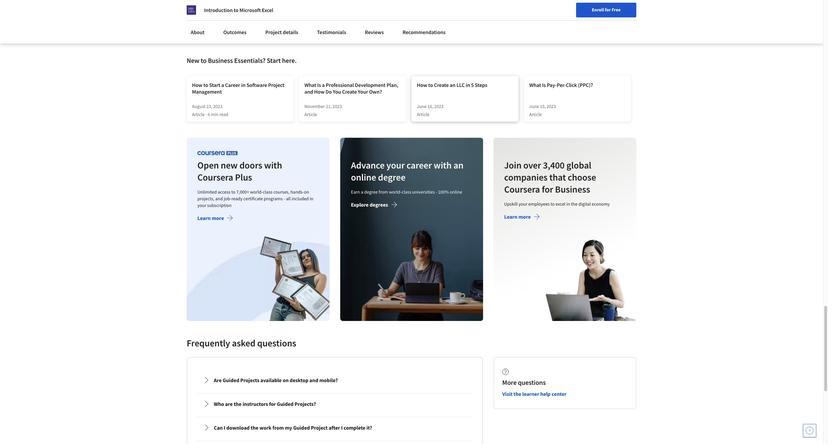Task type: vqa. For each thing, say whether or not it's contained in the screenshot.
the right Learn more link
yes



Task type: describe. For each thing, give the bounding box(es) containing it.
development
[[355, 82, 386, 88]]

and for what
[[305, 88, 313, 95]]

who are the instructors for guided projects? button
[[198, 395, 472, 414]]

your
[[358, 88, 368, 95]]

choose
[[568, 171, 596, 184]]

and inside unlimited access to 7,000+ world-class courses, hands-on projects, and job-ready certificate programs - all included in your subscription
[[215, 196, 223, 202]]

who are the instructors for guided projects?
[[214, 401, 316, 408]]

project inside how to start a career in software project management
[[268, 82, 284, 88]]

how for how to start a career in software project management
[[192, 82, 202, 88]]

are guided projects available on desktop and mobile? button
[[198, 371, 472, 390]]

can
[[214, 425, 223, 431]]

can i download the work from my guided project after i complete it?
[[214, 425, 372, 431]]

outcomes
[[223, 29, 247, 35]]

1 horizontal spatial learn more
[[504, 214, 531, 220]]

·
[[206, 112, 207, 118]]

recommendations
[[403, 29, 446, 35]]

courses,
[[273, 189, 290, 195]]

from inside dropdown button
[[273, 425, 284, 431]]

1 horizontal spatial learn more link
[[504, 214, 540, 222]]

0 vertical spatial questions
[[257, 337, 296, 349]]

explore degrees link
[[351, 202, 397, 210]]

0 vertical spatial an
[[450, 82, 456, 88]]

about
[[191, 29, 205, 35]]

are guided projects available on desktop and mobile?
[[214, 377, 338, 384]]

(ppc)?
[[578, 82, 593, 88]]

3,400
[[543, 159, 565, 171]]

how to create an llc in 5 steps
[[417, 82, 487, 88]]

project details link
[[261, 25, 302, 39]]

essentials?
[[234, 56, 266, 65]]

23,
[[206, 104, 212, 110]]

who
[[214, 401, 224, 408]]

article for what is pay-per-click (ppc)?
[[529, 112, 542, 118]]

7,000+
[[236, 189, 249, 195]]

explore degrees
[[351, 202, 388, 208]]

to for start
[[203, 82, 208, 88]]

1 horizontal spatial create
[[434, 82, 449, 88]]

own?
[[369, 88, 382, 95]]

you
[[333, 88, 341, 95]]

learn for rightmost learn more link
[[504, 214, 518, 220]]

online inside advance your career with an online degree
[[351, 171, 376, 184]]

is for a
[[317, 82, 321, 88]]

1 horizontal spatial online
[[450, 189, 462, 195]]

plus
[[235, 171, 252, 184]]

your for advance
[[386, 159, 405, 171]]

collapsed list
[[195, 369, 474, 443]]

software
[[247, 82, 267, 88]]

economy
[[592, 201, 610, 207]]

to for microsoft
[[234, 7, 239, 13]]

center
[[552, 391, 567, 398]]

6
[[208, 112, 210, 118]]

to for create
[[428, 82, 433, 88]]

about link
[[187, 25, 209, 39]]

plan,
[[387, 82, 398, 88]]

1 i from the left
[[224, 425, 225, 431]]

world- for 7,000+
[[250, 189, 263, 195]]

new
[[187, 56, 199, 65]]

for inside button
[[605, 7, 611, 13]]

recommendations link
[[399, 25, 450, 39]]

to left 'excel'
[[551, 201, 555, 207]]

for inside dropdown button
[[269, 401, 276, 408]]

global
[[567, 159, 592, 171]]

read
[[219, 112, 228, 118]]

create inside the what is a professional development plan, and how do you create your own?
[[342, 88, 357, 95]]

over
[[524, 159, 541, 171]]

mobile?
[[319, 377, 338, 384]]

in for upskill your employees to excel in the digital economy
[[567, 201, 570, 207]]

15,
[[540, 104, 546, 110]]

after
[[329, 425, 340, 431]]

enroll for free button
[[576, 3, 636, 17]]

help center image
[[806, 427, 814, 435]]

2023 for start
[[213, 104, 223, 110]]

professional
[[326, 82, 354, 88]]

november 21, 2023 article
[[305, 104, 342, 118]]

what is a professional development plan, and how do you create your own?
[[305, 82, 398, 95]]

unlimited
[[197, 189, 217, 195]]

help
[[540, 391, 551, 398]]

steps
[[475, 82, 487, 88]]

click
[[566, 82, 577, 88]]

what for what is pay-per-click (ppc)?
[[529, 82, 541, 88]]

june for how to create an llc in 5 steps
[[417, 104, 427, 110]]

testimonials link
[[313, 25, 350, 39]]

in inside unlimited access to 7,000+ world-class courses, hands-on projects, and job-ready certificate programs - all included in your subscription
[[310, 196, 313, 202]]

the left work
[[251, 425, 258, 431]]

june 15, 2023 article
[[529, 104, 556, 118]]

guided inside dropdown button
[[223, 377, 239, 384]]

frequently asked questions
[[187, 337, 296, 349]]

new
[[221, 159, 238, 171]]

article for how to start a career in software project management
[[192, 112, 205, 118]]

projects?
[[295, 401, 316, 408]]

the right visit
[[514, 391, 521, 398]]

1 vertical spatial guided
[[277, 401, 294, 408]]

class for courses,
[[263, 189, 273, 195]]

digital
[[579, 201, 591, 207]]

advance
[[351, 159, 385, 171]]

visit the learner help center
[[502, 391, 567, 398]]

with for doors
[[264, 159, 282, 171]]

coursera inside the open new doors with coursera plus
[[197, 171, 233, 184]]

management
[[192, 88, 222, 95]]

1 horizontal spatial -
[[436, 189, 437, 195]]

introduction to microsoft excel
[[204, 7, 273, 13]]

are
[[225, 401, 233, 408]]

visit
[[502, 391, 513, 398]]

asked
[[232, 337, 255, 349]]

enroll for free
[[592, 7, 621, 13]]

desktop
[[290, 377, 308, 384]]

instructors
[[243, 401, 268, 408]]

0 vertical spatial project
[[265, 29, 282, 35]]

on inside dropdown button
[[283, 377, 289, 384]]

august 23, 2023 article · 6 min read
[[192, 104, 228, 118]]

available
[[260, 377, 282, 384]]

2023 for a
[[333, 104, 342, 110]]

2 vertical spatial guided
[[293, 425, 310, 431]]

coursera plus image
[[197, 151, 238, 155]]

more
[[502, 379, 517, 387]]

what is pay-per-click (ppc)?
[[529, 82, 593, 88]]

visit the learner help center link
[[502, 391, 567, 398]]

projects
[[240, 377, 259, 384]]

earn
[[351, 189, 360, 195]]

1 horizontal spatial from
[[379, 189, 388, 195]]



Task type: locate. For each thing, give the bounding box(es) containing it.
0 horizontal spatial learn more
[[197, 215, 224, 222]]

and left 'mobile?'
[[309, 377, 318, 384]]

1 vertical spatial questions
[[518, 379, 546, 387]]

0 horizontal spatial create
[[342, 88, 357, 95]]

1 article from the left
[[192, 112, 205, 118]]

online
[[351, 171, 376, 184], [450, 189, 462, 195]]

i right "after"
[[341, 425, 343, 431]]

1 horizontal spatial coursera
[[504, 184, 540, 196]]

guided right my
[[293, 425, 310, 431]]

class inside unlimited access to 7,000+ world-class courses, hands-on projects, and job-ready certificate programs - all included in your subscription
[[263, 189, 273, 195]]

with
[[264, 159, 282, 171], [434, 159, 452, 171]]

learn down upskill
[[504, 214, 518, 220]]

class left "universities" in the top of the page
[[402, 189, 411, 195]]

coursera up unlimited
[[197, 171, 233, 184]]

article down 15,
[[529, 112, 542, 118]]

questions right asked
[[257, 337, 296, 349]]

1 class from the left
[[263, 189, 273, 195]]

1 horizontal spatial start
[[267, 56, 281, 65]]

it?
[[366, 425, 372, 431]]

0 horizontal spatial learn
[[197, 215, 211, 222]]

2023 inside november 21, 2023 article
[[333, 104, 342, 110]]

your for upskill
[[519, 201, 528, 207]]

more down employees
[[519, 214, 531, 220]]

0 horizontal spatial how
[[192, 82, 202, 88]]

1 horizontal spatial a
[[322, 82, 325, 88]]

0 horizontal spatial business
[[208, 56, 233, 65]]

how up "june 16, 2023 article"
[[417, 82, 427, 88]]

from left my
[[273, 425, 284, 431]]

reviews link
[[361, 25, 388, 39]]

2023 for create
[[434, 104, 444, 110]]

2 what from the left
[[529, 82, 541, 88]]

included
[[292, 196, 309, 202]]

2 horizontal spatial a
[[361, 189, 363, 195]]

on up included
[[304, 189, 309, 195]]

1 vertical spatial for
[[542, 184, 553, 196]]

universities
[[412, 189, 435, 195]]

earn a degree from world-class universities - 100% online
[[351, 189, 462, 195]]

0 horizontal spatial june
[[417, 104, 427, 110]]

more
[[519, 214, 531, 220], [212, 215, 224, 222]]

1 horizontal spatial on
[[304, 189, 309, 195]]

learn
[[504, 214, 518, 220], [197, 215, 211, 222]]

2 vertical spatial project
[[311, 425, 328, 431]]

is
[[317, 82, 321, 88], [542, 82, 546, 88]]

4 article from the left
[[529, 112, 542, 118]]

for up employees
[[542, 184, 553, 196]]

june left 16,
[[417, 104, 427, 110]]

3 article from the left
[[417, 112, 430, 118]]

to right new
[[201, 56, 207, 65]]

2023 right the 23,
[[213, 104, 223, 110]]

2023 right 21,
[[333, 104, 342, 110]]

1 horizontal spatial more
[[519, 214, 531, 220]]

0 vertical spatial on
[[304, 189, 309, 195]]

1 horizontal spatial business
[[555, 184, 590, 196]]

august
[[192, 104, 206, 110]]

0 horizontal spatial with
[[264, 159, 282, 171]]

2 world- from the left
[[389, 189, 402, 195]]

in inside how to start a career in software project management
[[241, 82, 246, 88]]

0 horizontal spatial questions
[[257, 337, 296, 349]]

how inside the what is a professional development plan, and how do you create your own?
[[314, 88, 325, 95]]

project details
[[265, 29, 298, 35]]

coursera up upskill
[[504, 184, 540, 196]]

1 world- from the left
[[250, 189, 263, 195]]

create left llc
[[434, 82, 449, 88]]

what left pay-
[[529, 82, 541, 88]]

i right can
[[224, 425, 225, 431]]

2 article from the left
[[305, 112, 317, 118]]

job-
[[224, 196, 232, 202]]

1 vertical spatial and
[[215, 196, 223, 202]]

free
[[612, 7, 621, 13]]

1 horizontal spatial how
[[314, 88, 325, 95]]

0 vertical spatial business
[[208, 56, 233, 65]]

0 horizontal spatial your
[[197, 203, 206, 209]]

2023 right 16,
[[434, 104, 444, 110]]

create
[[434, 82, 449, 88], [342, 88, 357, 95]]

1 vertical spatial on
[[283, 377, 289, 384]]

1 is from the left
[[317, 82, 321, 88]]

in for how to create an llc in 5 steps
[[466, 82, 470, 88]]

class up programs at the left
[[263, 189, 273, 195]]

in right career
[[241, 82, 246, 88]]

outcomes link
[[219, 25, 251, 39]]

2023 inside "august 23, 2023 article · 6 min read"
[[213, 104, 223, 110]]

1 vertical spatial start
[[209, 82, 220, 88]]

join over 3,400 global companies that choose coursera for business
[[504, 159, 596, 196]]

min
[[211, 112, 219, 118]]

article inside "june 16, 2023 article"
[[417, 112, 430, 118]]

2 vertical spatial and
[[309, 377, 318, 384]]

in for how to start a career in software project management
[[241, 82, 246, 88]]

1 horizontal spatial your
[[386, 159, 405, 171]]

0 vertical spatial from
[[379, 189, 388, 195]]

coursera project network image
[[187, 5, 196, 15]]

0 horizontal spatial what
[[305, 82, 316, 88]]

1 vertical spatial -
[[284, 196, 285, 202]]

for
[[605, 7, 611, 13], [542, 184, 553, 196], [269, 401, 276, 408]]

0 horizontal spatial coursera
[[197, 171, 233, 184]]

article inside november 21, 2023 article
[[305, 112, 317, 118]]

0 horizontal spatial for
[[269, 401, 276, 408]]

2023 inside 'june 15, 2023 article'
[[547, 104, 556, 110]]

- left 100%
[[436, 189, 437, 195]]

article
[[192, 112, 205, 118], [305, 112, 317, 118], [417, 112, 430, 118], [529, 112, 542, 118]]

project right software
[[268, 82, 284, 88]]

is left pay-
[[542, 82, 546, 88]]

1 horizontal spatial with
[[434, 159, 452, 171]]

a inside the what is a professional development plan, and how do you create your own?
[[322, 82, 325, 88]]

2 horizontal spatial for
[[605, 7, 611, 13]]

0 horizontal spatial world-
[[250, 189, 263, 195]]

more for rightmost learn more link
[[519, 214, 531, 220]]

2023 right 15,
[[547, 104, 556, 110]]

article down november
[[305, 112, 317, 118]]

june for what is pay-per-click (ppc)?
[[529, 104, 539, 110]]

2023 for pay-
[[547, 104, 556, 110]]

open new doors with coursera plus
[[197, 159, 282, 184]]

reviews
[[365, 29, 384, 35]]

article for how to create an llc in 5 steps
[[417, 112, 430, 118]]

a left career
[[221, 82, 224, 88]]

learner
[[522, 391, 539, 398]]

2 2023 from the left
[[333, 104, 342, 110]]

on left desktop
[[283, 377, 289, 384]]

0 horizontal spatial a
[[221, 82, 224, 88]]

from up degrees
[[379, 189, 388, 195]]

your right upskill
[[519, 201, 528, 207]]

0 horizontal spatial start
[[209, 82, 220, 88]]

is inside the what is a professional development plan, and how do you create your own?
[[317, 82, 321, 88]]

0 horizontal spatial more
[[212, 215, 224, 222]]

your down projects,
[[197, 203, 206, 209]]

project left details on the top left of the page
[[265, 29, 282, 35]]

degree inside advance your career with an online degree
[[378, 171, 405, 184]]

with for career
[[434, 159, 452, 171]]

your inside unlimited access to 7,000+ world-class courses, hands-on projects, and job-ready certificate programs - all included in your subscription
[[197, 203, 206, 209]]

article inside "august 23, 2023 article · 6 min read"
[[192, 112, 205, 118]]

0 vertical spatial and
[[305, 88, 313, 95]]

1 vertical spatial degree
[[364, 189, 378, 195]]

world- inside unlimited access to 7,000+ world-class courses, hands-on projects, and job-ready certificate programs - all included in your subscription
[[250, 189, 263, 195]]

article for what is a professional development plan, and how do you create your own?
[[305, 112, 317, 118]]

work
[[260, 425, 272, 431]]

2 i from the left
[[341, 425, 343, 431]]

0 horizontal spatial learn more link
[[197, 215, 233, 223]]

and up november
[[305, 88, 313, 95]]

learn down projects,
[[197, 215, 211, 222]]

june left 15,
[[529, 104, 539, 110]]

in
[[241, 82, 246, 88], [466, 82, 470, 88], [310, 196, 313, 202], [567, 201, 570, 207]]

5
[[471, 82, 474, 88]]

more for left learn more link
[[212, 215, 224, 222]]

1 what from the left
[[305, 82, 316, 88]]

with inside advance your career with an online degree
[[434, 159, 452, 171]]

june 16, 2023 article
[[417, 104, 444, 118]]

1 horizontal spatial i
[[341, 425, 343, 431]]

an inside advance your career with an online degree
[[453, 159, 463, 171]]

learn more link down subscription
[[197, 215, 233, 223]]

how inside how to start a career in software project management
[[192, 82, 202, 88]]

create right the you
[[342, 88, 357, 95]]

0 horizontal spatial is
[[317, 82, 321, 88]]

subscription
[[207, 203, 232, 209]]

1 vertical spatial online
[[450, 189, 462, 195]]

degree up the earn a degree from world-class universities - 100% online
[[378, 171, 405, 184]]

an
[[450, 82, 456, 88], [453, 159, 463, 171]]

1 horizontal spatial june
[[529, 104, 539, 110]]

1 horizontal spatial for
[[542, 184, 553, 196]]

100%
[[438, 189, 449, 195]]

that
[[550, 171, 566, 184]]

employees
[[529, 201, 550, 207]]

business up digital
[[555, 184, 590, 196]]

coursera inside "join over 3,400 global companies that choose coursera for business"
[[504, 184, 540, 196]]

guided right are in the left bottom of the page
[[223, 377, 239, 384]]

with right career at the top of page
[[434, 159, 452, 171]]

article down 16,
[[417, 112, 430, 118]]

0 vertical spatial for
[[605, 7, 611, 13]]

1 horizontal spatial is
[[542, 82, 546, 88]]

in right 'excel'
[[567, 201, 570, 207]]

career
[[407, 159, 432, 171]]

how
[[192, 82, 202, 88], [417, 82, 427, 88], [314, 88, 325, 95]]

class for universities
[[402, 189, 411, 195]]

november
[[305, 104, 325, 110]]

world- for from
[[389, 189, 402, 195]]

to left microsoft
[[234, 7, 239, 13]]

with inside the open new doors with coursera plus
[[264, 159, 282, 171]]

and up subscription
[[215, 196, 223, 202]]

project inside dropdown button
[[311, 425, 328, 431]]

0 horizontal spatial online
[[351, 171, 376, 184]]

learn more link down upskill
[[504, 214, 540, 222]]

advance your career with an online degree
[[351, 159, 463, 184]]

a inside how to start a career in software project management
[[221, 82, 224, 88]]

learn more down upskill
[[504, 214, 531, 220]]

coursera
[[197, 171, 233, 184], [504, 184, 540, 196]]

1 horizontal spatial learn
[[504, 214, 518, 220]]

and inside the what is a professional development plan, and how do you create your own?
[[305, 88, 313, 95]]

2 horizontal spatial your
[[519, 201, 528, 207]]

0 vertical spatial start
[[267, 56, 281, 65]]

to up 16,
[[428, 82, 433, 88]]

your inside advance your career with an online degree
[[386, 159, 405, 171]]

0 vertical spatial online
[[351, 171, 376, 184]]

3 2023 from the left
[[434, 104, 444, 110]]

project left "after"
[[311, 425, 328, 431]]

1 vertical spatial from
[[273, 425, 284, 431]]

1 vertical spatial project
[[268, 82, 284, 88]]

on inside unlimited access to 7,000+ world-class courses, hands-on projects, and job-ready certificate programs - all included in your subscription
[[304, 189, 309, 195]]

learn more
[[504, 214, 531, 220], [197, 215, 224, 222]]

how for how to create an llc in 5 steps
[[417, 82, 427, 88]]

degrees
[[370, 202, 388, 208]]

how left do
[[314, 88, 325, 95]]

june inside 'june 15, 2023 article'
[[529, 104, 539, 110]]

None search field
[[95, 4, 256, 18]]

what for what is a professional development plan, and how do you create your own?
[[305, 82, 316, 88]]

excel
[[556, 201, 566, 207]]

your left career at the top of page
[[386, 159, 405, 171]]

degree
[[378, 171, 405, 184], [364, 189, 378, 195]]

for right instructors
[[269, 401, 276, 408]]

0 vertical spatial -
[[436, 189, 437, 195]]

0 vertical spatial guided
[[223, 377, 239, 384]]

0 horizontal spatial -
[[284, 196, 285, 202]]

projects,
[[197, 196, 214, 202]]

in right included
[[310, 196, 313, 202]]

0 vertical spatial degree
[[378, 171, 405, 184]]

join
[[504, 159, 522, 171]]

- inside unlimited access to 7,000+ world-class courses, hands-on projects, and job-ready certificate programs - all included in your subscription
[[284, 196, 285, 202]]

online up earn
[[351, 171, 376, 184]]

for left free
[[605, 7, 611, 13]]

business inside "join over 3,400 global companies that choose coursera for business"
[[555, 184, 590, 196]]

- left 'all'
[[284, 196, 285, 202]]

world- up "certificate"
[[250, 189, 263, 195]]

more down subscription
[[212, 215, 224, 222]]

1 june from the left
[[417, 104, 427, 110]]

0 horizontal spatial class
[[263, 189, 273, 195]]

all
[[286, 196, 291, 202]]

upskill
[[504, 201, 518, 207]]

excel
[[262, 7, 273, 13]]

2 vertical spatial for
[[269, 401, 276, 408]]

2023 inside "june 16, 2023 article"
[[434, 104, 444, 110]]

1 2023 from the left
[[213, 104, 223, 110]]

0 horizontal spatial on
[[283, 377, 289, 384]]

1 vertical spatial business
[[555, 184, 590, 196]]

learn for left learn more link
[[197, 215, 211, 222]]

1 with from the left
[[264, 159, 282, 171]]

2 june from the left
[[529, 104, 539, 110]]

1 horizontal spatial what
[[529, 82, 541, 88]]

article left ·
[[192, 112, 205, 118]]

1 horizontal spatial world-
[[389, 189, 402, 195]]

and for are
[[309, 377, 318, 384]]

questions up learner
[[518, 379, 546, 387]]

start left career
[[209, 82, 220, 88]]

world- down advance your career with an online degree
[[389, 189, 402, 195]]

start left the here.
[[267, 56, 281, 65]]

new to business essentials? start here.
[[187, 56, 297, 65]]

-
[[436, 189, 437, 195], [284, 196, 285, 202]]

online right 100%
[[450, 189, 462, 195]]

to inside unlimited access to 7,000+ world-class courses, hands-on projects, and job-ready certificate programs - all included in your subscription
[[231, 189, 235, 195]]

0 horizontal spatial from
[[273, 425, 284, 431]]

learn more down subscription
[[197, 215, 224, 222]]

how up the august
[[192, 82, 202, 88]]

in left 5
[[466, 82, 470, 88]]

june inside "june 16, 2023 article"
[[417, 104, 427, 110]]

complete
[[344, 425, 365, 431]]

a left do
[[322, 82, 325, 88]]

to up the 23,
[[203, 82, 208, 88]]

2 horizontal spatial how
[[417, 82, 427, 88]]

the
[[571, 201, 578, 207], [514, 391, 521, 398], [234, 401, 242, 408], [251, 425, 258, 431]]

business right new
[[208, 56, 233, 65]]

is for pay-
[[542, 82, 546, 88]]

to inside how to start a career in software project management
[[203, 82, 208, 88]]

the left digital
[[571, 201, 578, 207]]

explore
[[351, 202, 369, 208]]

here.
[[282, 56, 297, 65]]

frequently
[[187, 337, 230, 349]]

1 vertical spatial an
[[453, 159, 463, 171]]

0 horizontal spatial degree
[[364, 189, 378, 195]]

1 horizontal spatial questions
[[518, 379, 546, 387]]

1 horizontal spatial class
[[402, 189, 411, 195]]

2023
[[213, 104, 223, 110], [333, 104, 342, 110], [434, 104, 444, 110], [547, 104, 556, 110]]

guided
[[223, 377, 239, 384], [277, 401, 294, 408], [293, 425, 310, 431]]

4 2023 from the left
[[547, 104, 556, 110]]

with right doors
[[264, 159, 282, 171]]

open
[[197, 159, 219, 171]]

article inside 'june 15, 2023 article'
[[529, 112, 542, 118]]

the right are
[[234, 401, 242, 408]]

ready
[[232, 196, 243, 202]]

1 horizontal spatial degree
[[378, 171, 405, 184]]

what inside the what is a professional development plan, and how do you create your own?
[[305, 82, 316, 88]]

to for business
[[201, 56, 207, 65]]

for inside "join over 3,400 global companies that choose coursera for business"
[[542, 184, 553, 196]]

0 horizontal spatial i
[[224, 425, 225, 431]]

2 is from the left
[[542, 82, 546, 88]]

how to start a career in software project management
[[192, 82, 284, 95]]

2 with from the left
[[434, 159, 452, 171]]

what left do
[[305, 82, 316, 88]]

more questions
[[502, 379, 546, 387]]

degree up explore degrees
[[364, 189, 378, 195]]

are
[[214, 377, 222, 384]]

download
[[226, 425, 250, 431]]

and inside dropdown button
[[309, 377, 318, 384]]

my
[[285, 425, 292, 431]]

a right earn
[[361, 189, 363, 195]]

can i download the work from my guided project after i complete it? button
[[198, 419, 472, 438]]

is left do
[[317, 82, 321, 88]]

to up ready
[[231, 189, 235, 195]]

2 class from the left
[[402, 189, 411, 195]]

guided left projects?
[[277, 401, 294, 408]]

start inside how to start a career in software project management
[[209, 82, 220, 88]]

21,
[[326, 104, 332, 110]]



